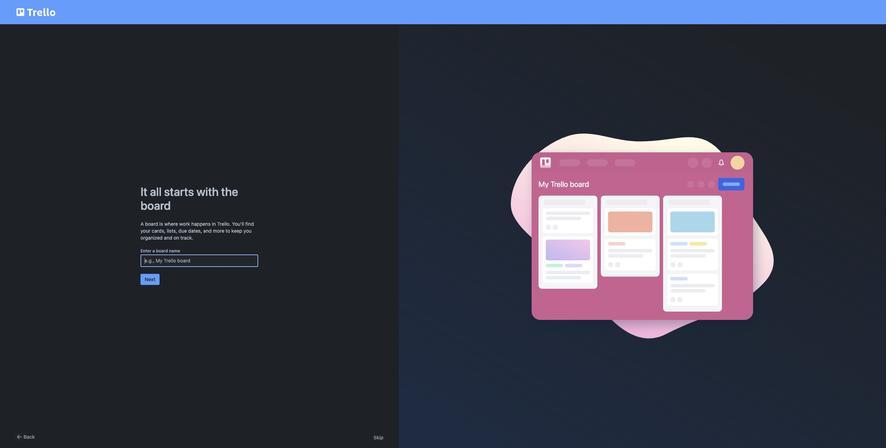 Task type: locate. For each thing, give the bounding box(es) containing it.
is
[[159, 221, 163, 227]]

track.
[[181, 235, 193, 241]]

board
[[570, 180, 589, 189], [141, 198, 171, 212], [145, 221, 158, 227], [156, 248, 168, 254]]

your
[[141, 228, 150, 234]]

more
[[213, 228, 224, 234]]

organized
[[141, 235, 163, 241]]

0 vertical spatial and
[[203, 228, 212, 234]]

to
[[226, 228, 230, 234]]

all
[[150, 185, 162, 198]]

and down happens
[[203, 228, 212, 234]]

dates,
[[188, 228, 202, 234]]

enter a board name
[[141, 248, 180, 254]]

1 vertical spatial and
[[164, 235, 172, 241]]

find
[[246, 221, 254, 227]]

back
[[24, 434, 35, 440]]

and down lists,
[[164, 235, 172, 241]]

my trello board
[[539, 180, 589, 189]]

0 horizontal spatial and
[[164, 235, 172, 241]]

board up your
[[145, 221, 158, 227]]

and
[[203, 228, 212, 234], [164, 235, 172, 241]]

trello image
[[539, 156, 553, 170]]

lists,
[[167, 228, 177, 234]]

my
[[539, 180, 549, 189]]

Enter a board name text field
[[141, 255, 258, 267]]

with
[[197, 185, 219, 198]]

back button
[[15, 433, 35, 441]]

skip button
[[374, 434, 384, 441]]

a
[[153, 248, 155, 254]]

a
[[141, 221, 144, 227]]

board right a
[[156, 248, 168, 254]]

skip
[[374, 435, 384, 441]]

trello image
[[15, 4, 57, 20]]

due
[[179, 228, 187, 234]]

1 horizontal spatial and
[[203, 228, 212, 234]]

enter
[[141, 248, 152, 254]]

board right trello
[[570, 180, 589, 189]]

board up "is"
[[141, 198, 171, 212]]



Task type: describe. For each thing, give the bounding box(es) containing it.
cards,
[[152, 228, 166, 234]]

happens
[[192, 221, 211, 227]]

on
[[174, 235, 179, 241]]

work
[[179, 221, 190, 227]]

a board is where work happens in trello. you'll find your cards, lists, due dates, and more to keep you organized and on track.
[[141, 221, 254, 241]]

board inside a board is where work happens in trello. you'll find your cards, lists, due dates, and more to keep you organized and on track.
[[145, 221, 158, 227]]

starts
[[164, 185, 194, 198]]

you'll
[[232, 221, 244, 227]]

board inside "it all starts with the board"
[[141, 198, 171, 212]]

you
[[244, 228, 252, 234]]

it all starts with the board
[[141, 185, 238, 212]]

name
[[169, 248, 180, 254]]

where
[[164, 221, 178, 227]]

trello.
[[217, 221, 231, 227]]

keep
[[232, 228, 242, 234]]

the
[[221, 185, 238, 198]]

in
[[212, 221, 216, 227]]

trello
[[551, 180, 569, 189]]

next button
[[141, 274, 160, 285]]

it
[[141, 185, 148, 198]]

next
[[145, 276, 155, 282]]



Task type: vqa. For each thing, say whether or not it's contained in the screenshot.
Trello
yes



